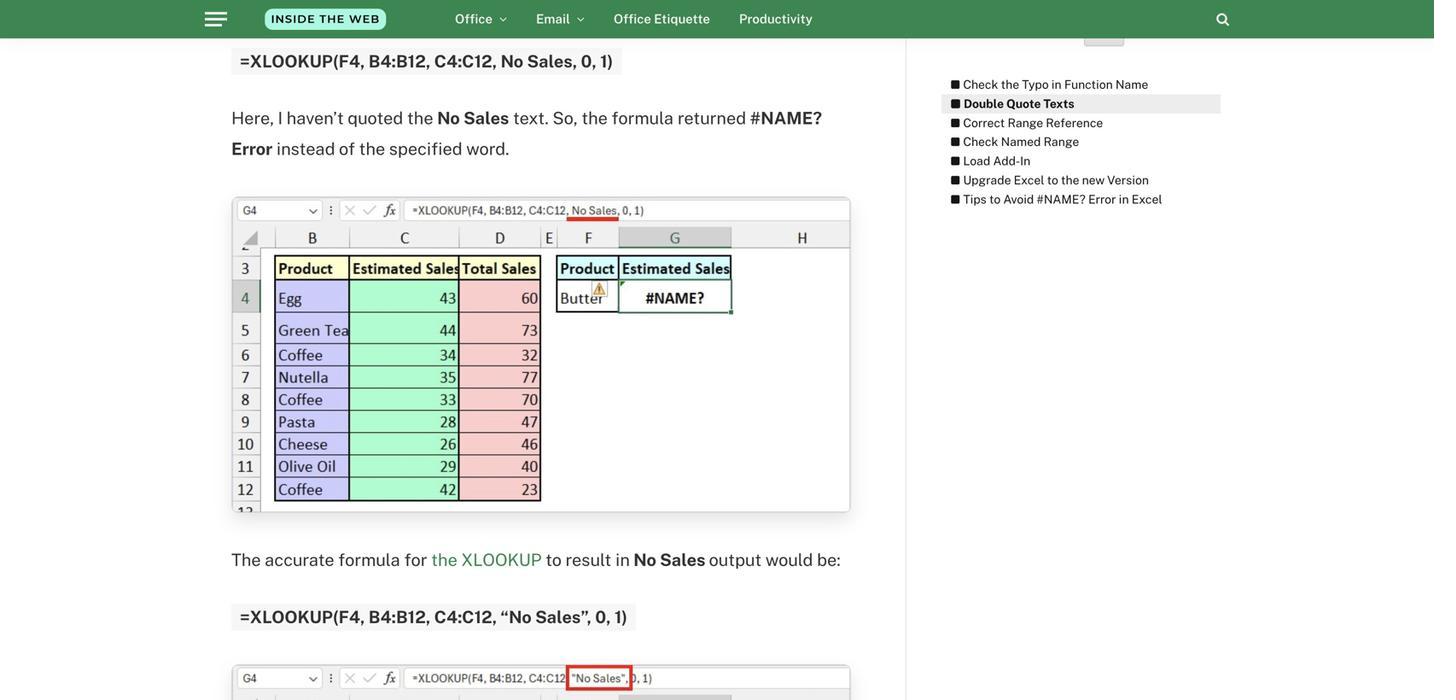 Task type: describe. For each thing, give the bounding box(es) containing it.
haven't
[[287, 108, 344, 128]]

1 horizontal spatial in
[[1052, 77, 1062, 91]]

add-
[[993, 154, 1020, 168]]

reference
[[1046, 115, 1103, 130]]

1 vertical spatial in
[[1119, 192, 1129, 206]]

result
[[566, 550, 612, 570]]

table
[[933, 19, 978, 39]]

the right for
[[431, 550, 457, 570]]

1 vertical spatial formula
[[338, 550, 400, 570]]

load
[[963, 154, 991, 168]]

name
[[1116, 77, 1148, 91]]

#name? inside check the typo in function name double quote texts correct range reference check named range load add-in upgrade excel to the new version tips to avoid #name? error in excel
[[1037, 192, 1086, 206]]

of for instead
[[339, 139, 355, 159]]

productivity
[[739, 12, 813, 26]]

b4:b12, for "no
[[369, 607, 431, 627]]

double
[[964, 96, 1004, 110]]

of for table
[[981, 19, 998, 39]]

productivity link
[[725, 0, 827, 38]]

correct
[[963, 115, 1005, 130]]

2 vertical spatial to
[[546, 550, 562, 570]]

1 horizontal spatial formula
[[612, 108, 674, 128]]

check the typo in function name double quote texts correct range reference check named range load add-in upgrade excel to the new version tips to avoid #name? error in excel
[[963, 77, 1162, 206]]

the right the so,
[[581, 108, 608, 128]]

would
[[766, 550, 813, 570]]

contents
[[1001, 19, 1075, 39]]

texts
[[1044, 96, 1075, 110]]

for
[[404, 550, 427, 570]]

error inside the #name? error
[[231, 139, 273, 159]]

the down quoted
[[359, 139, 385, 159]]

typo
[[1022, 77, 1049, 91]]

tips
[[963, 192, 987, 206]]

office link
[[441, 0, 522, 38]]

double quote texts link
[[942, 94, 1075, 113]]

instead of the specified word.
[[273, 139, 513, 159]]

2 check from the top
[[963, 135, 998, 149]]

1 vertical spatial range
[[1044, 135, 1079, 149]]

upgrade excel to the new version link
[[942, 171, 1149, 190]]

check the typo in function name link
[[942, 75, 1148, 94]]

0, for sales",
[[595, 607, 611, 627]]

table of contents
[[933, 19, 1075, 39]]

word.
[[466, 139, 509, 159]]

named
[[1001, 135, 1041, 149]]

sales",
[[535, 607, 592, 627]]

upgrade
[[963, 173, 1011, 187]]

0 vertical spatial no
[[501, 51, 523, 71]]

the accurate formula for the xlookup to result in no sales output would be:
[[231, 550, 841, 570]]

1 check from the top
[[963, 77, 998, 91]]

check named range link
[[942, 132, 1079, 152]]

load add-in link
[[942, 152, 1031, 171]]

so,
[[553, 108, 578, 128]]

instead
[[277, 139, 335, 159]]

here,
[[231, 108, 274, 128]]

0, for sales,
[[581, 51, 597, 71]]



Task type: locate. For each thing, give the bounding box(es) containing it.
email
[[536, 12, 570, 26]]

#name? down upgrade excel to the new version link
[[1037, 192, 1086, 206]]

1 vertical spatial sales
[[660, 550, 705, 570]]

1) for =xlookup(f4, b4:b12, c4:c12, "no sales", 0, 1)
[[615, 607, 628, 627]]

correct range reference link
[[942, 113, 1103, 132]]

2 vertical spatial no
[[634, 550, 656, 570]]

0 vertical spatial 1)
[[600, 51, 613, 71]]

0 vertical spatial excel
[[1014, 173, 1044, 187]]

to
[[1047, 173, 1058, 187], [989, 192, 1001, 206], [546, 550, 562, 570]]

formula
[[612, 108, 674, 128], [338, 550, 400, 570]]

0 horizontal spatial office
[[455, 12, 493, 26]]

new
[[1082, 173, 1105, 187]]

in down version
[[1119, 192, 1129, 206]]

error inside check the typo in function name double quote texts correct range reference check named range load add-in upgrade excel to the new version tips to avoid #name? error in excel
[[1088, 192, 1116, 206]]

quoted
[[348, 108, 403, 128]]

check
[[963, 77, 998, 91], [963, 135, 998, 149]]

of
[[981, 19, 998, 39], [339, 139, 355, 159]]

error down new
[[1088, 192, 1116, 206]]

0 horizontal spatial in
[[615, 550, 630, 570]]

2 horizontal spatial in
[[1119, 192, 1129, 206]]

search image
[[1217, 12, 1229, 26]]

c4:c12, for no
[[434, 51, 497, 71]]

specified
[[389, 139, 462, 159]]

the up specified
[[407, 108, 433, 128]]

=xlookup(f4, for =xlookup(f4, b4:b12, c4:c12, "no sales", 0, 1)
[[240, 607, 365, 627]]

error
[[231, 139, 273, 159], [1088, 192, 1116, 206]]

text.
[[513, 108, 549, 128]]

0 horizontal spatial no
[[437, 108, 460, 128]]

1 vertical spatial #name?
[[1037, 192, 1086, 206]]

1 vertical spatial error
[[1088, 192, 1116, 206]]

0 horizontal spatial to
[[546, 550, 562, 570]]

the xlookup link
[[431, 550, 542, 570]]

b4:b12, down for
[[369, 607, 431, 627]]

1 horizontal spatial no
[[501, 51, 523, 71]]

2 b4:b12, from the top
[[369, 607, 431, 627]]

0, right sales",
[[595, 607, 611, 627]]

sales,
[[527, 51, 577, 71]]

2 horizontal spatial no
[[634, 550, 656, 570]]

1 office from the left
[[455, 12, 493, 26]]

0 horizontal spatial sales
[[464, 108, 509, 128]]

0 horizontal spatial excel
[[1014, 173, 1044, 187]]

sales left output in the bottom of the page
[[660, 550, 705, 570]]

error down the here,
[[231, 139, 273, 159]]

0 vertical spatial sales
[[464, 108, 509, 128]]

0 vertical spatial c4:c12,
[[434, 51, 497, 71]]

i
[[278, 108, 283, 128]]

no up specified
[[437, 108, 460, 128]]

sales
[[464, 108, 509, 128], [660, 550, 705, 570]]

office up =xlookup(f4, b4:b12, c4:c12, no sales, 0, 1)
[[455, 12, 493, 26]]

in
[[1020, 154, 1031, 168]]

2 =xlookup(f4, from the top
[[240, 607, 365, 627]]

to right tips
[[989, 192, 1001, 206]]

0 vertical spatial =xlookup(f4,
[[240, 51, 365, 71]]

1 vertical spatial 0,
[[595, 607, 611, 627]]

0 horizontal spatial #name?
[[750, 108, 822, 128]]

1 horizontal spatial of
[[981, 19, 998, 39]]

1 horizontal spatial sales
[[660, 550, 705, 570]]

#name? right returned
[[750, 108, 822, 128]]

b4:b12, up quoted
[[369, 51, 431, 71]]

output
[[709, 550, 762, 570]]

0 vertical spatial range
[[1008, 115, 1043, 130]]

to up tips to avoid #name? error in excel link
[[1047, 173, 1058, 187]]

1) right sales,
[[600, 51, 613, 71]]

1 vertical spatial c4:c12,
[[434, 607, 497, 627]]

check down correct
[[963, 135, 998, 149]]

c4:c12,
[[434, 51, 497, 71], [434, 607, 497, 627]]

b4:b12, for no
[[369, 51, 431, 71]]

"no
[[501, 607, 532, 627]]

in right result
[[615, 550, 630, 570]]

office for office
[[455, 12, 493, 26]]

in up texts
[[1052, 77, 1062, 91]]

0 vertical spatial in
[[1052, 77, 1062, 91]]

in
[[1052, 77, 1062, 91], [1119, 192, 1129, 206], [615, 550, 630, 570]]

1) right sales",
[[615, 607, 628, 627]]

version
[[1107, 173, 1149, 187]]

office for office etiquette
[[614, 12, 651, 26]]

=xlookup(f4, b4:b12, c4:c12, no sales, 0, 1)
[[240, 51, 613, 71]]

2 office from the left
[[614, 12, 651, 26]]

sales up word.
[[464, 108, 509, 128]]

the
[[1001, 77, 1019, 91], [407, 108, 433, 128], [581, 108, 608, 128], [359, 139, 385, 159], [1061, 173, 1079, 187], [431, 550, 457, 570]]

=xlookup(f4, b4:b12, c4:c12, "no sales", 0, 1)
[[240, 607, 628, 627]]

excel down version
[[1132, 192, 1162, 206]]

formula left for
[[338, 550, 400, 570]]

#name? inside the #name? error
[[750, 108, 822, 128]]

=xlookup(f4, down the accurate
[[240, 607, 365, 627]]

inside the web image
[[240, 0, 411, 38]]

0 vertical spatial b4:b12,
[[369, 51, 431, 71]]

to left result
[[546, 550, 562, 570]]

2 horizontal spatial to
[[1047, 173, 1058, 187]]

be:
[[817, 550, 841, 570]]

range down quote
[[1008, 115, 1043, 130]]

1) for =xlookup(f4, b4:b12, c4:c12, no sales, 0, 1)
[[600, 51, 613, 71]]

office
[[455, 12, 493, 26], [614, 12, 651, 26]]

0 vertical spatial to
[[1047, 173, 1058, 187]]

1 horizontal spatial office
[[614, 12, 651, 26]]

1 vertical spatial check
[[963, 135, 998, 149]]

no left sales,
[[501, 51, 523, 71]]

1)
[[600, 51, 613, 71], [615, 607, 628, 627]]

0,
[[581, 51, 597, 71], [595, 607, 611, 627]]

0 vertical spatial of
[[981, 19, 998, 39]]

1 horizontal spatial 1)
[[615, 607, 628, 627]]

2 vertical spatial in
[[615, 550, 630, 570]]

etiquette
[[654, 12, 710, 26]]

office etiquette
[[614, 12, 710, 26]]

0 vertical spatial 0,
[[581, 51, 597, 71]]

c4:c12, down office link
[[434, 51, 497, 71]]

0 vertical spatial #name?
[[750, 108, 822, 128]]

tips to avoid #name? error in excel link
[[942, 190, 1162, 209]]

0 vertical spatial error
[[231, 139, 273, 159]]

c4:c12, for "no
[[434, 607, 497, 627]]

2 c4:c12, from the top
[[434, 607, 497, 627]]

1 horizontal spatial #name?
[[1037, 192, 1086, 206]]

formula left returned
[[612, 108, 674, 128]]

accurate
[[265, 550, 334, 570]]

1 horizontal spatial to
[[989, 192, 1001, 206]]

quote
[[1007, 96, 1041, 110]]

#name? error
[[231, 108, 822, 159]]

1 c4:c12, from the top
[[434, 51, 497, 71]]

b4:b12,
[[369, 51, 431, 71], [369, 607, 431, 627]]

1 horizontal spatial error
[[1088, 192, 1116, 206]]

1 vertical spatial =xlookup(f4,
[[240, 607, 365, 627]]

0 horizontal spatial error
[[231, 139, 273, 159]]

1 vertical spatial b4:b12,
[[369, 607, 431, 627]]

excel
[[1014, 173, 1044, 187], [1132, 192, 1162, 206]]

no right result
[[634, 550, 656, 570]]

the left new
[[1061, 173, 1079, 187]]

the up double quote texts link
[[1001, 77, 1019, 91]]

=xlookup(f4, for =xlookup(f4, b4:b12, c4:c12, no sales, 0, 1)
[[240, 51, 365, 71]]

=xlookup(f4,
[[240, 51, 365, 71], [240, 607, 365, 627]]

office etiquette link
[[599, 0, 725, 38]]

1 horizontal spatial excel
[[1132, 192, 1162, 206]]

avoid
[[1003, 192, 1034, 206]]

1 vertical spatial no
[[437, 108, 460, 128]]

0, right sales,
[[581, 51, 597, 71]]

email link
[[522, 0, 599, 38]]

1 vertical spatial of
[[339, 139, 355, 159]]

check up double
[[963, 77, 998, 91]]

0 horizontal spatial of
[[339, 139, 355, 159]]

returned
[[678, 108, 746, 128]]

1 b4:b12, from the top
[[369, 51, 431, 71]]

1 =xlookup(f4, from the top
[[240, 51, 365, 71]]

0 vertical spatial formula
[[612, 108, 674, 128]]

#name?
[[750, 108, 822, 128], [1037, 192, 1086, 206]]

0 horizontal spatial formula
[[338, 550, 400, 570]]

0 vertical spatial check
[[963, 77, 998, 91]]

office left etiquette at left
[[614, 12, 651, 26]]

=xlookup(f4, down inside the web image
[[240, 51, 365, 71]]

1 vertical spatial excel
[[1132, 192, 1162, 206]]

of right table
[[981, 19, 998, 39]]

function
[[1064, 77, 1113, 91]]

of right instead
[[339, 139, 355, 159]]

range down reference
[[1044, 135, 1079, 149]]

no
[[501, 51, 523, 71], [437, 108, 460, 128], [634, 550, 656, 570]]

c4:c12, left the "no
[[434, 607, 497, 627]]

range
[[1008, 115, 1043, 130], [1044, 135, 1079, 149]]

0 horizontal spatial 1)
[[600, 51, 613, 71]]

excel down in at top right
[[1014, 173, 1044, 187]]

1 vertical spatial 1)
[[615, 607, 628, 627]]

the
[[231, 550, 261, 570]]

here, i haven't quoted the no sales text. so, the formula returned
[[231, 108, 750, 128]]

1 vertical spatial to
[[989, 192, 1001, 206]]

xlookup
[[461, 550, 542, 570]]



Task type: vqa. For each thing, say whether or not it's contained in the screenshot.
Is
no



